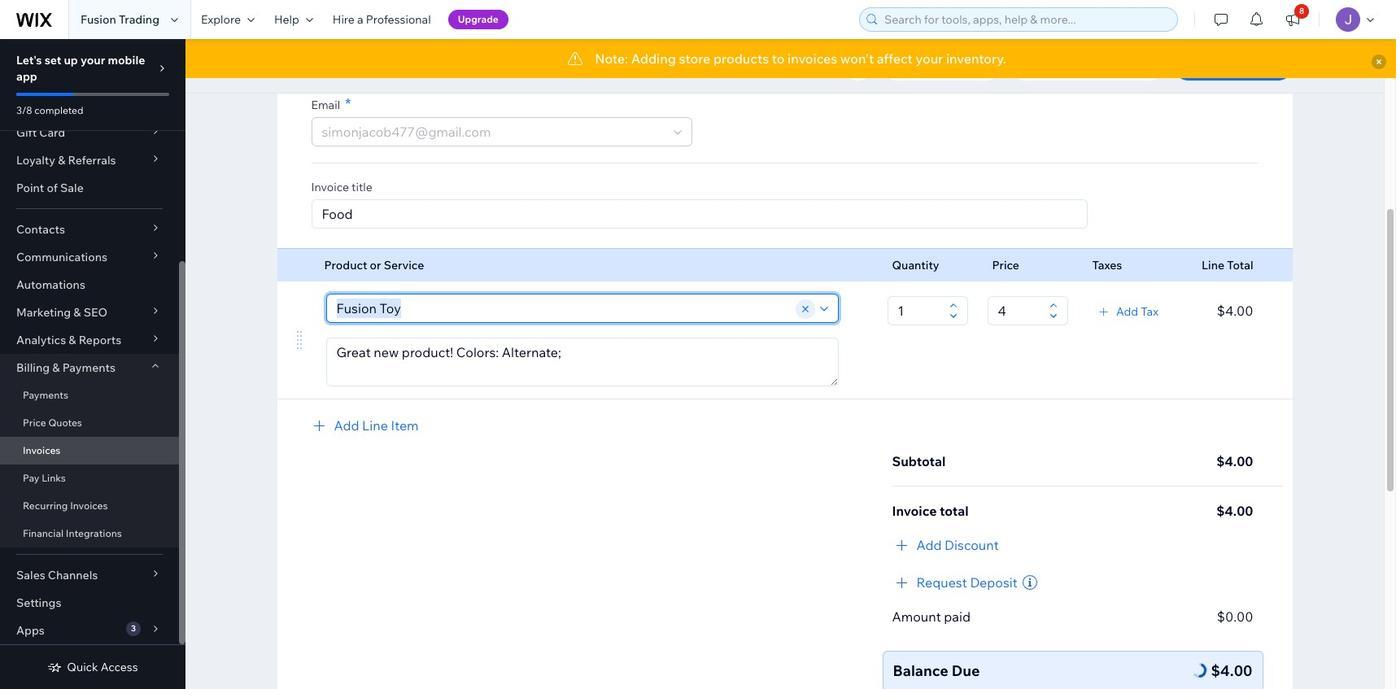 Task type: vqa. For each thing, say whether or not it's contained in the screenshot.
Item Price Breakdown at the bottom of page
no



Task type: describe. For each thing, give the bounding box(es) containing it.
quantity
[[892, 258, 939, 273]]

settings
[[16, 596, 61, 610]]

sales
[[16, 568, 45, 582]]

request deposit button
[[892, 573, 1020, 592]]

upgrade button
[[448, 10, 508, 29]]

edit
[[1145, 36, 1169, 52]]

note:
[[595, 50, 628, 67]]

& for billing
[[52, 360, 60, 375]]

save & close button
[[882, 51, 1000, 81]]

your inside 'let's set up your mobile app'
[[81, 53, 105, 68]]

analytics
[[16, 333, 66, 347]]

8 button
[[1275, 0, 1311, 39]]

note: adding store products to invoices won't affect your inventory. alert
[[185, 39, 1396, 78]]

recurring invoices
[[23, 500, 108, 512]]

channels
[[48, 568, 98, 582]]

close
[[946, 58, 981, 74]]

3/8
[[16, 104, 32, 116]]

title
[[352, 180, 372, 194]]

Email field
[[317, 118, 668, 146]]

marketing & seo
[[16, 305, 107, 320]]

access
[[101, 660, 138, 674]]

apps
[[16, 623, 45, 638]]

loyalty
[[16, 153, 55, 168]]

settings link
[[0, 589, 179, 617]]

card
[[39, 125, 65, 140]]

seo
[[84, 305, 107, 320]]

marketing & seo button
[[0, 299, 179, 326]]

& for loyalty
[[58, 153, 65, 168]]

referrals
[[68, 153, 116, 168]]

price for price
[[992, 258, 1019, 273]]

taxes
[[1092, 258, 1122, 273]]

financial
[[23, 527, 64, 539]]

customer inside button
[[1172, 36, 1232, 52]]

item
[[391, 417, 419, 434]]

payments link
[[0, 382, 179, 409]]

loyalty & referrals button
[[0, 146, 179, 174]]

pay
[[23, 472, 39, 484]]

customer inside customer *
[[311, 34, 364, 49]]

recurring invoices link
[[0, 492, 179, 520]]

invoice for invoice total
[[892, 503, 937, 519]]

add line item
[[334, 417, 419, 434]]

your inside the note: adding store products to invoices won't affect your inventory. alert
[[916, 50, 943, 67]]

fusion trading
[[81, 12, 159, 27]]

point of sale link
[[0, 174, 179, 202]]

contacts
[[16, 222, 65, 237]]

recurring
[[23, 500, 68, 512]]

add discount button
[[892, 535, 1009, 555]]

contacts button
[[0, 216, 179, 243]]

balance due
[[893, 661, 980, 680]]

invoice for invoice title
[[311, 180, 349, 194]]

billing & payments
[[16, 360, 115, 375]]

save & close
[[902, 58, 981, 74]]

note: adding store products to invoices won't affect your inventory.
[[595, 50, 1006, 67]]

up
[[64, 53, 78, 68]]

to
[[772, 50, 785, 67]]

mobile
[[108, 53, 145, 68]]

Choose a contact field
[[317, 55, 1064, 82]]

financial integrations
[[23, 527, 122, 539]]

quick
[[67, 660, 98, 674]]

financial integrations link
[[0, 520, 179, 548]]

let's set up your mobile app
[[16, 53, 145, 84]]

explore
[[201, 12, 241, 27]]

0 vertical spatial line
[[1202, 258, 1224, 273]]

gift
[[16, 125, 37, 140]]

adding
[[631, 50, 676, 67]]

1 vertical spatial payments
[[23, 389, 68, 401]]

3
[[131, 623, 136, 634]]

sales channels
[[16, 568, 98, 582]]

won't
[[840, 50, 874, 67]]

save
[[902, 58, 932, 74]]

billing & payments button
[[0, 354, 179, 382]]

quick access
[[67, 660, 138, 674]]

line inside button
[[362, 417, 388, 434]]

discount
[[945, 537, 999, 553]]

reports
[[79, 333, 121, 347]]

hire
[[333, 12, 355, 27]]

or
[[370, 258, 381, 273]]



Task type: locate. For each thing, give the bounding box(es) containing it.
add left item
[[334, 417, 359, 434]]

0 horizontal spatial customer
[[311, 34, 364, 49]]

add tax
[[1116, 304, 1158, 319]]

product or service
[[324, 258, 424, 273]]

1 horizontal spatial your
[[916, 50, 943, 67]]

0 vertical spatial price
[[992, 258, 1019, 273]]

product
[[324, 258, 367, 273]]

invoices down pay links link
[[70, 500, 108, 512]]

set
[[45, 53, 61, 68]]

1 vertical spatial invoice
[[892, 503, 937, 519]]

store
[[679, 50, 710, 67]]

add tax button
[[1097, 304, 1158, 319]]

affect
[[877, 50, 913, 67]]

point
[[16, 181, 44, 195]]

1 horizontal spatial customer
[[1172, 36, 1232, 52]]

1 horizontal spatial add
[[916, 537, 942, 553]]

& inside popup button
[[73, 305, 81, 320]]

1 vertical spatial add
[[334, 417, 359, 434]]

$4.00
[[1217, 303, 1253, 319], [1216, 453, 1253, 469], [1216, 503, 1253, 519], [1211, 661, 1252, 680]]

line left total
[[1202, 258, 1224, 273]]

invoices link
[[0, 437, 179, 465]]

8
[[1299, 6, 1304, 16]]

price
[[992, 258, 1019, 273], [23, 417, 46, 429]]

payments
[[62, 360, 115, 375], [23, 389, 68, 401]]

service
[[384, 258, 424, 273]]

& for analytics
[[69, 333, 76, 347]]

deposit
[[970, 574, 1018, 591]]

& left seo on the left top of the page
[[73, 305, 81, 320]]

quick access button
[[47, 660, 138, 674]]

automations link
[[0, 271, 179, 299]]

inventory.
[[946, 50, 1006, 67]]

due
[[952, 661, 980, 680]]

2 vertical spatial add
[[916, 537, 942, 553]]

1 vertical spatial invoices
[[70, 500, 108, 512]]

& right loyalty
[[58, 153, 65, 168]]

0 horizontal spatial add
[[334, 417, 359, 434]]

0 vertical spatial add
[[1116, 304, 1138, 319]]

& left reports
[[69, 333, 76, 347]]

0 vertical spatial *
[[369, 31, 374, 50]]

total
[[940, 503, 969, 519]]

Invoice title field
[[317, 200, 1082, 228]]

& right billing
[[52, 360, 60, 375]]

customer *
[[311, 31, 374, 50]]

1 horizontal spatial invoices
[[70, 500, 108, 512]]

0 horizontal spatial price
[[23, 417, 46, 429]]

analytics & reports button
[[0, 326, 179, 354]]

of
[[47, 181, 58, 195]]

&
[[935, 58, 943, 74], [58, 153, 65, 168], [73, 305, 81, 320], [69, 333, 76, 347], [52, 360, 60, 375]]

hire a professional link
[[323, 0, 441, 39]]

0 horizontal spatial *
[[345, 94, 351, 113]]

0 horizontal spatial invoices
[[23, 444, 60, 456]]

add left tax
[[1116, 304, 1138, 319]]

add for add discount
[[916, 537, 942, 553]]

& inside button
[[935, 58, 943, 74]]

customer down hire
[[311, 34, 364, 49]]

tax
[[1141, 304, 1158, 319]]

add down invoice total
[[916, 537, 942, 553]]

& for marketing
[[73, 305, 81, 320]]

analytics & reports
[[16, 333, 121, 347]]

sidebar element
[[0, 0, 185, 689]]

your right "affect"
[[916, 50, 943, 67]]

price inside sidebar element
[[23, 417, 46, 429]]

a
[[357, 12, 363, 27]]

0 vertical spatial invoices
[[23, 444, 60, 456]]

invoice left title
[[311, 180, 349, 194]]

upgrade
[[458, 13, 499, 25]]

invoices
[[788, 50, 837, 67]]

communications
[[16, 250, 107, 264]]

0 horizontal spatial invoice
[[311, 180, 349, 194]]

help
[[274, 12, 299, 27]]

payments up the price quotes
[[23, 389, 68, 401]]

& right the save
[[935, 58, 943, 74]]

app
[[16, 69, 37, 84]]

edit customer info button
[[1120, 34, 1258, 54]]

line total
[[1202, 258, 1253, 273]]

invoice total
[[892, 503, 969, 519]]

email *
[[311, 94, 351, 113]]

1 vertical spatial *
[[345, 94, 351, 113]]

pay links
[[23, 472, 66, 484]]

invoices
[[23, 444, 60, 456], [70, 500, 108, 512]]

payments down analytics & reports popup button
[[62, 360, 115, 375]]

add inside 'add discount' button
[[916, 537, 942, 553]]

price quotes link
[[0, 409, 179, 437]]

1 horizontal spatial price
[[992, 258, 1019, 273]]

Add an item field
[[332, 294, 793, 322]]

Search for tools, apps, help & more... field
[[879, 8, 1172, 31]]

3/8 completed
[[16, 104, 83, 116]]

payments inside "popup button"
[[62, 360, 115, 375]]

billing
[[16, 360, 50, 375]]

1 horizontal spatial invoice
[[892, 503, 937, 519]]

pay links link
[[0, 465, 179, 492]]

help button
[[264, 0, 323, 39]]

*
[[369, 31, 374, 50], [345, 94, 351, 113]]

Write a description text field
[[327, 338, 838, 386]]

customer
[[311, 34, 364, 49], [1172, 36, 1232, 52]]

professional
[[366, 12, 431, 27]]

add inside 'add line item' button
[[334, 417, 359, 434]]

0 horizontal spatial line
[[362, 417, 388, 434]]

1 horizontal spatial *
[[369, 31, 374, 50]]

add for add line item
[[334, 417, 359, 434]]

add
[[1116, 304, 1138, 319], [334, 417, 359, 434], [916, 537, 942, 553]]

add for add tax
[[1116, 304, 1138, 319]]

price for price quotes
[[23, 417, 46, 429]]

0 vertical spatial payments
[[62, 360, 115, 375]]

& for save
[[935, 58, 943, 74]]

integrations
[[66, 527, 122, 539]]

sale
[[60, 181, 84, 195]]

your right the up at top
[[81, 53, 105, 68]]

1 horizontal spatial line
[[1202, 258, 1224, 273]]

add discount
[[916, 537, 999, 553]]

invoice title
[[311, 180, 372, 194]]

* for email *
[[345, 94, 351, 113]]

& inside "popup button"
[[52, 360, 60, 375]]

trading
[[119, 12, 159, 27]]

2 horizontal spatial add
[[1116, 304, 1138, 319]]

edit customer info
[[1145, 36, 1258, 52]]

amount paid
[[892, 609, 971, 625]]

marketing
[[16, 305, 71, 320]]

0 vertical spatial invoice
[[311, 180, 349, 194]]

info
[[1235, 36, 1258, 52]]

let's
[[16, 53, 42, 68]]

price quotes
[[23, 417, 82, 429]]

fusion
[[81, 12, 116, 27]]

quotes
[[48, 417, 82, 429]]

customer left the info at right top
[[1172, 36, 1232, 52]]

invoice
[[311, 180, 349, 194], [892, 503, 937, 519]]

total
[[1227, 258, 1253, 273]]

1 vertical spatial price
[[23, 417, 46, 429]]

balance
[[893, 661, 948, 680]]

loyalty & referrals
[[16, 153, 116, 168]]

line left item
[[362, 417, 388, 434]]

0 horizontal spatial your
[[81, 53, 105, 68]]

invoices up pay links
[[23, 444, 60, 456]]

1 vertical spatial line
[[362, 417, 388, 434]]

links
[[42, 472, 66, 484]]

subtotal
[[892, 453, 946, 469]]

hire a professional
[[333, 12, 431, 27]]

* down hire a professional
[[369, 31, 374, 50]]

* right email
[[345, 94, 351, 113]]

None text field
[[893, 297, 944, 325], [993, 297, 1044, 325], [893, 297, 944, 325], [993, 297, 1044, 325]]

add line item button
[[310, 416, 419, 435]]

* for customer *
[[369, 31, 374, 50]]

invoice left total
[[892, 503, 937, 519]]



